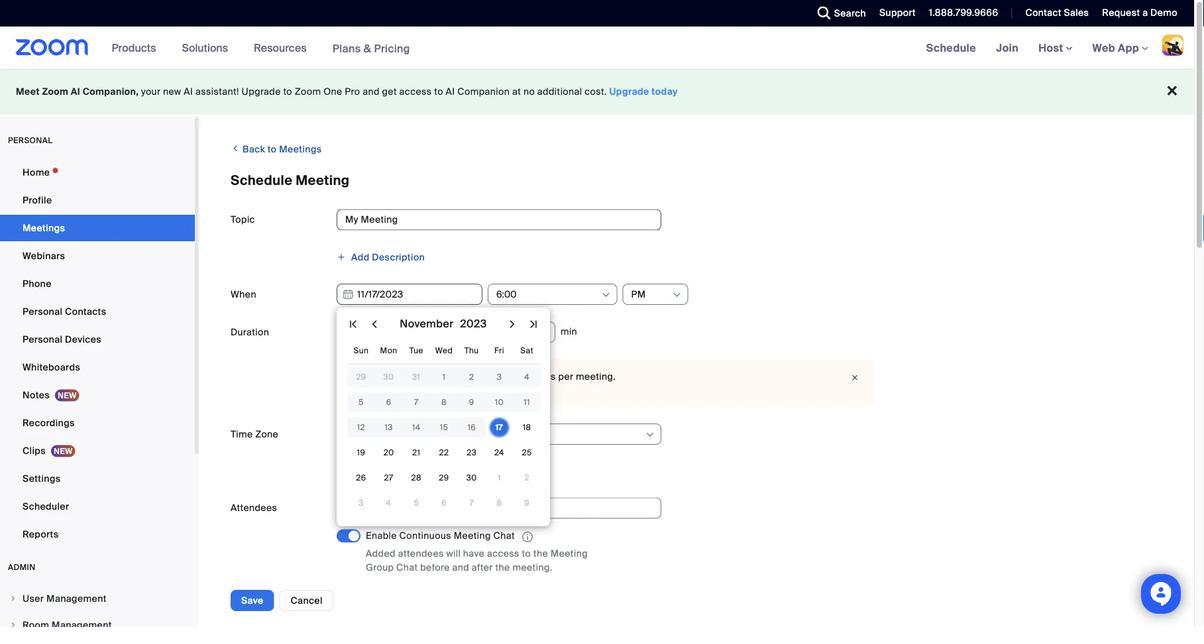 Task type: locate. For each thing, give the bounding box(es) containing it.
1 personal from the top
[[23, 305, 63, 318]]

and left 'get'
[[363, 86, 380, 98]]

right image left "user"
[[9, 595, 17, 603]]

1 vertical spatial 4
[[386, 498, 391, 508]]

access right 'get'
[[399, 86, 432, 98]]

19 button
[[353, 445, 369, 461]]

add description button
[[337, 247, 425, 267]]

0 horizontal spatial meetings
[[23, 222, 65, 234]]

one
[[324, 86, 342, 98]]

1 button down 24 button
[[491, 470, 507, 486]]

tue
[[409, 345, 423, 356]]

right image inside the user management menu item
[[9, 595, 17, 603]]

0 vertical spatial 7 button
[[408, 394, 424, 410]]

assistant!
[[196, 86, 239, 98]]

app
[[1118, 41, 1139, 55]]

previous month,october 2023 image
[[367, 316, 382, 332]]

1 horizontal spatial 29 button
[[436, 470, 452, 486]]

0 vertical spatial 5
[[359, 397, 364, 407]]

1 horizontal spatial 1 button
[[491, 470, 507, 486]]

meetings
[[279, 143, 322, 155], [23, 222, 65, 234]]

close image
[[847, 371, 863, 384]]

30 button
[[381, 369, 397, 385], [464, 470, 480, 486]]

meetings inside the personal menu 'menu'
[[23, 222, 65, 234]]

menu item
[[0, 612, 195, 627]]

more
[[374, 384, 398, 396]]

4 button right 40
[[519, 369, 535, 385]]

sun
[[354, 345, 369, 356]]

1 down 24 button
[[498, 473, 501, 483]]

phone link
[[0, 270, 195, 297]]

30
[[384, 372, 394, 382], [467, 473, 477, 483]]

0 horizontal spatial access
[[399, 86, 432, 98]]

1 vertical spatial 3
[[359, 498, 364, 508]]

0 vertical spatial 1
[[442, 372, 446, 382]]

to left companion
[[434, 86, 443, 98]]

8 button
[[436, 394, 452, 410], [491, 495, 507, 511]]

the right after
[[495, 561, 510, 573]]

0 vertical spatial 4
[[524, 372, 530, 382]]

pro
[[345, 86, 360, 98]]

1 horizontal spatial schedule
[[926, 41, 976, 55]]

meeting. inside added attendees will have access to the meeting group chat before and after the meeting.
[[513, 561, 553, 573]]

8 button up 'enable continuous meeting chat' application
[[491, 495, 507, 511]]

schedule link
[[917, 27, 986, 69]]

0 horizontal spatial 8 button
[[436, 394, 452, 410]]

chat
[[494, 530, 515, 542], [396, 561, 418, 573]]

2 ai from the left
[[184, 86, 193, 98]]

1 vertical spatial the
[[495, 561, 510, 573]]

6 down more on the bottom
[[386, 397, 391, 407]]

personal down phone
[[23, 305, 63, 318]]

5 for the right 5 button
[[414, 498, 419, 508]]

meetings up webinars
[[23, 222, 65, 234]]

meeting id
[[231, 595, 280, 608]]

1
[[442, 372, 446, 382], [498, 473, 501, 483]]

6 button up enable continuous meeting chat
[[436, 495, 452, 511]]

admin
[[8, 562, 36, 572]]

1 vertical spatial 9 button
[[519, 495, 535, 511]]

2 up upgrade now link
[[469, 372, 474, 382]]

2 zoom from the left
[[295, 86, 321, 98]]

personal contacts link
[[0, 298, 195, 325]]

When text field
[[337, 284, 483, 305]]

0 vertical spatial 6 button
[[381, 394, 397, 410]]

0 horizontal spatial 1
[[442, 372, 446, 382]]

plans
[[333, 41, 361, 55]]

13 button
[[381, 420, 397, 435]]

0 horizontal spatial 2
[[469, 372, 474, 382]]

1 horizontal spatial 29
[[439, 473, 449, 483]]

1 horizontal spatial 8
[[497, 498, 502, 508]]

7 button up 'enable continuous meeting chat' application
[[464, 495, 480, 511]]

1 vertical spatial personal
[[23, 333, 63, 345]]

1 horizontal spatial 7
[[470, 498, 474, 508]]

1 horizontal spatial 5 button
[[408, 495, 424, 511]]

0 horizontal spatial 4 button
[[381, 495, 397, 511]]

Persistent Chat, enter email address,Enter user names or email addresses text field
[[345, 498, 641, 518]]

0 horizontal spatial 29
[[356, 372, 366, 382]]

products
[[112, 41, 156, 55]]

6
[[386, 397, 391, 407], [442, 498, 447, 508]]

1 horizontal spatial meeting.
[[576, 371, 616, 383]]

1 horizontal spatial 5
[[414, 498, 419, 508]]

2 button
[[464, 369, 480, 385], [519, 470, 535, 486]]

0 horizontal spatial schedule
[[231, 172, 293, 189]]

6 button up 13
[[381, 394, 397, 410]]

chat left learn more about enable continuous meeting chat image
[[494, 530, 515, 542]]

schedule down 1.888.799.9666
[[926, 41, 976, 55]]

enable continuous meeting chat application
[[366, 529, 618, 544]]

contact
[[1026, 7, 1062, 19]]

7 button
[[408, 394, 424, 410], [464, 495, 480, 511]]

8 button up 15
[[436, 394, 452, 410]]

0 vertical spatial 30
[[384, 372, 394, 382]]

8 for top 8 button
[[441, 397, 447, 407]]

7 down time? on the left of the page
[[414, 397, 419, 407]]

28 button
[[408, 470, 424, 486]]

1 button down 'wed'
[[436, 369, 452, 385]]

0 horizontal spatial 8
[[441, 397, 447, 407]]

31 button
[[408, 369, 424, 385]]

1.888.799.9666
[[929, 7, 999, 19]]

november
[[400, 317, 454, 330]]

0 horizontal spatial meeting.
[[513, 561, 553, 573]]

1 horizontal spatial 9
[[524, 498, 530, 508]]

16 button
[[464, 420, 480, 435]]

0 vertical spatial and
[[363, 86, 380, 98]]

zoom logo image
[[16, 39, 89, 56]]

back to meetings
[[240, 143, 322, 155]]

save
[[241, 594, 263, 607]]

30 down 23 button
[[467, 473, 477, 483]]

1 vertical spatial 2
[[525, 473, 530, 483]]

0 horizontal spatial 6
[[386, 397, 391, 407]]

9 down upgrade now link
[[469, 397, 474, 407]]

0 vertical spatial 29 button
[[353, 369, 369, 385]]

29 button left current
[[353, 369, 369, 385]]

mon
[[380, 345, 397, 356]]

29 button down 22 button
[[436, 470, 452, 486]]

notes
[[23, 389, 50, 401]]

to down learn more about enable continuous meeting chat image
[[522, 547, 531, 559]]

12 button
[[353, 420, 369, 435]]

profile picture image
[[1163, 34, 1184, 56]]

5 button up 12
[[353, 394, 369, 410]]

3 button
[[491, 369, 507, 385], [353, 495, 369, 511]]

user management
[[23, 592, 107, 605]]

0 horizontal spatial 3 button
[[353, 495, 369, 511]]

1 vertical spatial 4 button
[[381, 495, 397, 511]]

reports
[[23, 528, 59, 540]]

1 zoom from the left
[[42, 86, 68, 98]]

access inside added attendees will have access to the meeting group chat before and after the meeting.
[[487, 547, 520, 559]]

0 vertical spatial meeting.
[[576, 371, 616, 383]]

9 button up learn more about enable continuous meeting chat image
[[519, 495, 535, 511]]

personal for personal devices
[[23, 333, 63, 345]]

1 vertical spatial schedule
[[231, 172, 293, 189]]

upgrade down the only
[[433, 384, 472, 396]]

1 horizontal spatial ai
[[184, 86, 193, 98]]

0 horizontal spatial 5
[[359, 397, 364, 407]]

29 button
[[353, 369, 369, 385], [436, 470, 452, 486]]

to inside added attendees will have access to the meeting group chat before and after the meeting.
[[522, 547, 531, 559]]

meetings up schedule meeting
[[279, 143, 322, 155]]

4
[[524, 372, 530, 382], [386, 498, 391, 508]]

1 vertical spatial 29
[[439, 473, 449, 483]]

1 vertical spatial and
[[452, 561, 469, 573]]

schedule down back
[[231, 172, 293, 189]]

9
[[469, 397, 474, 407], [524, 498, 530, 508]]

0 vertical spatial 7
[[414, 397, 419, 407]]

1 horizontal spatial 7 button
[[464, 495, 480, 511]]

1 vertical spatial 30
[[467, 473, 477, 483]]

web app button
[[1093, 41, 1149, 55]]

meeting. down learn more about enable continuous meeting chat image
[[513, 561, 553, 573]]

ai right new at the left of page
[[184, 86, 193, 98]]

1 horizontal spatial meetings
[[279, 143, 322, 155]]

enable
[[366, 530, 397, 542]]

2 down 25 button
[[525, 473, 530, 483]]

1 ai from the left
[[71, 86, 80, 98]]

access
[[399, 86, 432, 98], [487, 547, 520, 559]]

1 vertical spatial meeting.
[[513, 561, 553, 573]]

4 right 40
[[524, 372, 530, 382]]

29 down 22 button
[[439, 473, 449, 483]]

the down learn more about enable continuous meeting chat image
[[534, 547, 548, 559]]

5 down 28 button
[[414, 498, 419, 508]]

5 for the top 5 button
[[359, 397, 364, 407]]

3 down 26 button
[[359, 498, 364, 508]]

personal up whiteboards
[[23, 333, 63, 345]]

1 vertical spatial 9
[[524, 498, 530, 508]]

27
[[384, 473, 393, 483]]

30 button down 23 button
[[464, 470, 480, 486]]

and
[[363, 86, 380, 98], [452, 561, 469, 573]]

3 button down 26 button
[[353, 495, 369, 511]]

admin menu menu
[[0, 586, 195, 627]]

upgrade now link
[[431, 384, 495, 396]]

a
[[1143, 7, 1148, 19]]

banner
[[0, 27, 1194, 70]]

ai left companion
[[446, 86, 455, 98]]

personal inside 'personal contacts' link
[[23, 305, 63, 318]]

meetings navigation
[[917, 27, 1194, 70]]

schedule inside meetings navigation
[[926, 41, 976, 55]]

upgrade right cost.
[[610, 86, 649, 98]]

1.888.799.9666 button up schedule link
[[929, 7, 999, 19]]

14
[[412, 422, 421, 433]]

right image
[[9, 595, 17, 603], [9, 621, 17, 627]]

25
[[522, 447, 532, 458]]

sales
[[1064, 7, 1089, 19]]

9 up learn more about enable continuous meeting chat image
[[524, 498, 530, 508]]

recurring
[[353, 465, 397, 478]]

0 vertical spatial 9
[[469, 397, 474, 407]]

next month,december 2023 image
[[504, 316, 520, 332]]

10 button
[[491, 394, 507, 410]]

1 vertical spatial 8 button
[[491, 495, 507, 511]]

1 vertical spatial 5 button
[[408, 495, 424, 511]]

1 vertical spatial access
[[487, 547, 520, 559]]

1.888.799.9666 button up join
[[919, 0, 1002, 27]]

6 up enable continuous meeting chat
[[442, 498, 447, 508]]

0 vertical spatial 6
[[386, 397, 391, 407]]

7 button up '14'
[[408, 394, 424, 410]]

chat down attendees
[[396, 561, 418, 573]]

0 vertical spatial chat
[[494, 530, 515, 542]]

schedule for schedule
[[926, 41, 976, 55]]

0 vertical spatial 29
[[356, 372, 366, 382]]

8 up 'enable continuous meeting chat' application
[[497, 498, 502, 508]]

9 button up 16
[[464, 394, 480, 410]]

meet zoom ai companion, your new ai assistant! upgrade to zoom one pro and get access to ai companion at no additional cost. upgrade today
[[16, 86, 678, 98]]

18 button
[[519, 420, 535, 435]]

settings
[[23, 472, 61, 485]]

1 vertical spatial 2 button
[[519, 470, 535, 486]]

show options image
[[601, 290, 611, 300], [672, 290, 682, 300], [645, 430, 656, 440]]

9 button
[[464, 394, 480, 410], [519, 495, 535, 511]]

ai left companion,
[[71, 86, 80, 98]]

29 up "need"
[[356, 372, 366, 382]]

8 down upgrade now link
[[441, 397, 447, 407]]

23 button
[[464, 445, 480, 461]]

0 vertical spatial 1 button
[[436, 369, 452, 385]]

0 vertical spatial 8 button
[[436, 394, 452, 410]]

request
[[1103, 7, 1140, 19]]

24
[[494, 447, 504, 458]]

join
[[996, 41, 1019, 55]]

29 for 29 button to the top
[[356, 372, 366, 382]]

1 right image from the top
[[9, 595, 17, 603]]

meeting. right per
[[576, 371, 616, 383]]

cost.
[[585, 86, 607, 98]]

1 horizontal spatial zoom
[[295, 86, 321, 98]]

0 vertical spatial 8
[[441, 397, 447, 407]]

schedule for schedule meeting
[[231, 172, 293, 189]]

added
[[366, 547, 396, 559]]

4 down '27' button
[[386, 498, 391, 508]]

0 horizontal spatial zoom
[[42, 86, 68, 98]]

0 horizontal spatial 30
[[384, 372, 394, 382]]

id
[[270, 595, 280, 608]]

scheduler link
[[0, 493, 195, 520]]

4 button down '27' button
[[381, 495, 397, 511]]

1 for the bottom 1 button
[[498, 473, 501, 483]]

request a demo link
[[1093, 0, 1194, 27], [1103, 7, 1178, 19]]

5 down "need"
[[359, 397, 364, 407]]

0 horizontal spatial 30 button
[[381, 369, 397, 385]]

home
[[23, 166, 50, 178]]

30 up more on the bottom
[[384, 372, 394, 382]]

30 button left plan
[[381, 369, 397, 385]]

personal menu menu
[[0, 159, 195, 549]]

1 left the only
[[442, 372, 446, 382]]

1 for the leftmost 1 button
[[442, 372, 446, 382]]

1 horizontal spatial 30
[[467, 473, 477, 483]]

schedule meeting
[[231, 172, 350, 189]]

1 horizontal spatial and
[[452, 561, 469, 573]]

0 horizontal spatial 6 button
[[381, 394, 397, 410]]

3 left 40
[[497, 372, 502, 382]]

1 vertical spatial chat
[[396, 561, 418, 573]]

2
[[469, 372, 474, 382], [525, 473, 530, 483]]

meeting inside application
[[454, 530, 491, 542]]

1 horizontal spatial chat
[[494, 530, 515, 542]]

1 horizontal spatial 9 button
[[519, 495, 535, 511]]

0 horizontal spatial 9 button
[[464, 394, 480, 410]]

2 horizontal spatial ai
[[446, 86, 455, 98]]

search button
[[808, 0, 870, 27]]

access down 'enable continuous meeting chat' application
[[487, 547, 520, 559]]

clips
[[23, 444, 46, 457]]

1 horizontal spatial 2
[[525, 473, 530, 483]]

0 vertical spatial right image
[[9, 595, 17, 603]]

zoom left one
[[295, 86, 321, 98]]

0 horizontal spatial 29 button
[[353, 369, 369, 385]]

0 horizontal spatial 9
[[469, 397, 474, 407]]

pm button
[[631, 284, 671, 304]]

host
[[1039, 41, 1066, 55]]

zoom right meet
[[42, 86, 68, 98]]

5 button down 28 button
[[408, 495, 424, 511]]

upgrade down product information navigation
[[242, 86, 281, 98]]

join link
[[986, 27, 1029, 69]]

9 for the right "9" button
[[524, 498, 530, 508]]

1 horizontal spatial 30 button
[[464, 470, 480, 486]]

personal
[[8, 135, 53, 145]]

next year,november 2024 image
[[526, 316, 542, 332]]

7 up 'enable continuous meeting chat' application
[[470, 498, 474, 508]]

request a demo
[[1103, 7, 1178, 19]]

right image down "admin"
[[9, 621, 17, 627]]

and down will
[[452, 561, 469, 573]]

0 horizontal spatial 5 button
[[353, 394, 369, 410]]

meet zoom ai companion, footer
[[0, 69, 1194, 115]]

november 2023
[[400, 317, 487, 330]]

personal inside personal devices link
[[23, 333, 63, 345]]

min
[[561, 325, 577, 338]]

6 button
[[381, 394, 397, 410], [436, 495, 452, 511]]

meeting
[[296, 172, 350, 189], [454, 530, 491, 542], [551, 547, 588, 559], [231, 595, 268, 608]]

2 personal from the top
[[23, 333, 63, 345]]

1 vertical spatial 7 button
[[464, 495, 480, 511]]

3 button up 10
[[491, 369, 507, 385]]



Task type: vqa. For each thing, say whether or not it's contained in the screenshot.
per minute thereafter application
no



Task type: describe. For each thing, give the bounding box(es) containing it.
at
[[512, 86, 521, 98]]

chat inside application
[[494, 530, 515, 542]]

time
[[231, 428, 253, 440]]

1 vertical spatial 6 button
[[436, 495, 452, 511]]

product information navigation
[[102, 27, 420, 70]]

30 for bottommost the 30 button
[[467, 473, 477, 483]]

left image
[[231, 142, 240, 155]]

1 vertical spatial 30 button
[[464, 470, 480, 486]]

attendees
[[231, 502, 277, 514]]

19
[[357, 447, 365, 458]]

user management menu item
[[0, 586, 195, 611]]

personal devices
[[23, 333, 101, 345]]

meeting inside added attendees will have access to the meeting group chat before and after the meeting.
[[551, 547, 588, 559]]

11
[[524, 397, 530, 407]]

thu
[[465, 345, 479, 356]]

and inside added attendees will have access to the meeting group chat before and after the meeting.
[[452, 561, 469, 573]]

add image
[[337, 252, 346, 262]]

per
[[558, 371, 574, 383]]

1 vertical spatial 1 button
[[491, 470, 507, 486]]

your current plan can only support 40 minutes per meeting. need more time? upgrade now
[[347, 371, 616, 396]]

sat
[[521, 345, 534, 356]]

30 for the 30 button to the top
[[384, 372, 394, 382]]

0 vertical spatial 2
[[469, 372, 474, 382]]

24 button
[[491, 445, 507, 461]]

contacts
[[65, 305, 106, 318]]

15 button
[[436, 420, 452, 435]]

&
[[364, 41, 371, 55]]

0 horizontal spatial 1 button
[[436, 369, 452, 385]]

6 for bottommost the 6 button
[[442, 498, 447, 508]]

host button
[[1039, 41, 1073, 55]]

settings link
[[0, 465, 195, 492]]

access inside meet zoom ai companion, footer
[[399, 86, 432, 98]]

your
[[141, 86, 161, 98]]

and inside meet zoom ai companion, footer
[[363, 86, 380, 98]]

save button
[[231, 590, 274, 611]]

webinars
[[23, 250, 65, 262]]

0 horizontal spatial 7 button
[[408, 394, 424, 410]]

today
[[652, 86, 678, 98]]

13
[[385, 422, 393, 433]]

webinars link
[[0, 243, 195, 269]]

time zone
[[231, 428, 278, 440]]

banner containing products
[[0, 27, 1194, 70]]

learn more about enable continuous meeting chat image
[[518, 531, 537, 543]]

upgrade today link
[[610, 86, 678, 98]]

select start time text field
[[496, 284, 600, 304]]

0 vertical spatial 3
[[497, 372, 502, 382]]

wed
[[435, 345, 453, 356]]

0 vertical spatial 30 button
[[381, 369, 397, 385]]

contact sales
[[1026, 7, 1089, 19]]

0 vertical spatial 5 button
[[353, 394, 369, 410]]

28
[[411, 473, 422, 483]]

1 horizontal spatial 2 button
[[519, 470, 535, 486]]

resources button
[[254, 27, 313, 69]]

0 horizontal spatial the
[[495, 561, 510, 573]]

recurring meeting
[[353, 465, 437, 478]]

Topic text field
[[337, 209, 662, 230]]

current
[[370, 371, 403, 383]]

added attendees will have access to the meeting group chat before and after the meeting.
[[366, 547, 588, 573]]

to down resources dropdown button
[[283, 86, 292, 98]]

devices
[[65, 333, 101, 345]]

0 vertical spatial 2 button
[[464, 369, 480, 385]]

chat inside added attendees will have access to the meeting group chat before and after the meeting.
[[396, 561, 418, 573]]

0 horizontal spatial show options image
[[601, 290, 611, 300]]

26
[[356, 473, 366, 483]]

plan
[[405, 371, 425, 383]]

web app
[[1093, 41, 1139, 55]]

reports link
[[0, 521, 195, 548]]

products button
[[112, 27, 162, 69]]

can
[[427, 371, 444, 383]]

pricing
[[374, 41, 410, 55]]

support
[[467, 371, 502, 383]]

solutions
[[182, 41, 228, 55]]

2 horizontal spatial show options image
[[672, 290, 682, 300]]

2023
[[460, 317, 487, 330]]

0 vertical spatial meetings
[[279, 143, 322, 155]]

when
[[231, 288, 256, 300]]

enable continuous meeting chat
[[366, 530, 515, 542]]

15
[[440, 422, 448, 433]]

companion,
[[83, 86, 139, 98]]

0 horizontal spatial 3
[[359, 498, 364, 508]]

1 vertical spatial 29 button
[[436, 470, 452, 486]]

meeting
[[399, 465, 437, 478]]

personal for personal contacts
[[23, 305, 63, 318]]

17 button
[[491, 420, 507, 435]]

duration
[[231, 326, 269, 338]]

1 vertical spatial 3 button
[[353, 495, 369, 511]]

29 for bottom 29 button
[[439, 473, 449, 483]]

1 horizontal spatial 3 button
[[491, 369, 507, 385]]

meeting. inside your current plan can only support 40 minutes per meeting. need more time? upgrade now
[[576, 371, 616, 383]]

upgrade inside your current plan can only support 40 minutes per meeting. need more time? upgrade now
[[433, 384, 472, 396]]

12
[[357, 422, 365, 433]]

1 horizontal spatial 4
[[524, 372, 530, 382]]

support
[[880, 7, 916, 19]]

1 horizontal spatial 8 button
[[491, 495, 507, 511]]

0 horizontal spatial upgrade
[[242, 86, 281, 98]]

3 ai from the left
[[446, 86, 455, 98]]

to right back
[[268, 143, 277, 155]]

meeting id option group
[[337, 591, 1163, 612]]

companion
[[458, 86, 510, 98]]

scheduler
[[23, 500, 69, 512]]

21
[[412, 447, 421, 458]]

meet
[[16, 86, 40, 98]]

0 horizontal spatial 4
[[386, 498, 391, 508]]

notes link
[[0, 382, 195, 408]]

have
[[463, 547, 485, 559]]

user
[[23, 592, 44, 605]]

continuous
[[399, 530, 451, 542]]

no
[[524, 86, 535, 98]]

0 horizontal spatial 7
[[414, 397, 419, 407]]

zone
[[255, 428, 278, 440]]

10
[[495, 397, 504, 407]]

0 vertical spatial 4 button
[[519, 369, 535, 385]]

profile
[[23, 194, 52, 206]]

20
[[384, 447, 394, 458]]

phone
[[23, 277, 52, 290]]

1 vertical spatial 7
[[470, 498, 474, 508]]

add description
[[351, 251, 425, 263]]

26 button
[[353, 470, 369, 486]]

22 button
[[436, 445, 452, 461]]

previous year,november 2022 image
[[345, 316, 361, 332]]

cancel button
[[279, 590, 334, 611]]

1 horizontal spatial show options image
[[645, 430, 656, 440]]

9 for leftmost "9" button
[[469, 397, 474, 407]]

management
[[46, 592, 107, 605]]

2 horizontal spatial upgrade
[[610, 86, 649, 98]]

8 for 8 button to the right
[[497, 498, 502, 508]]

will
[[446, 547, 461, 559]]

hr
[[441, 325, 451, 338]]

add
[[351, 251, 370, 263]]

november button
[[397, 317, 457, 330]]

0 vertical spatial the
[[534, 547, 548, 559]]

time?
[[400, 384, 425, 396]]

after
[[472, 561, 493, 573]]

6 for left the 6 button
[[386, 397, 391, 407]]

whiteboards
[[23, 361, 80, 373]]

2023 button
[[457, 317, 490, 330]]

profile link
[[0, 187, 195, 213]]

2 right image from the top
[[9, 621, 17, 627]]



